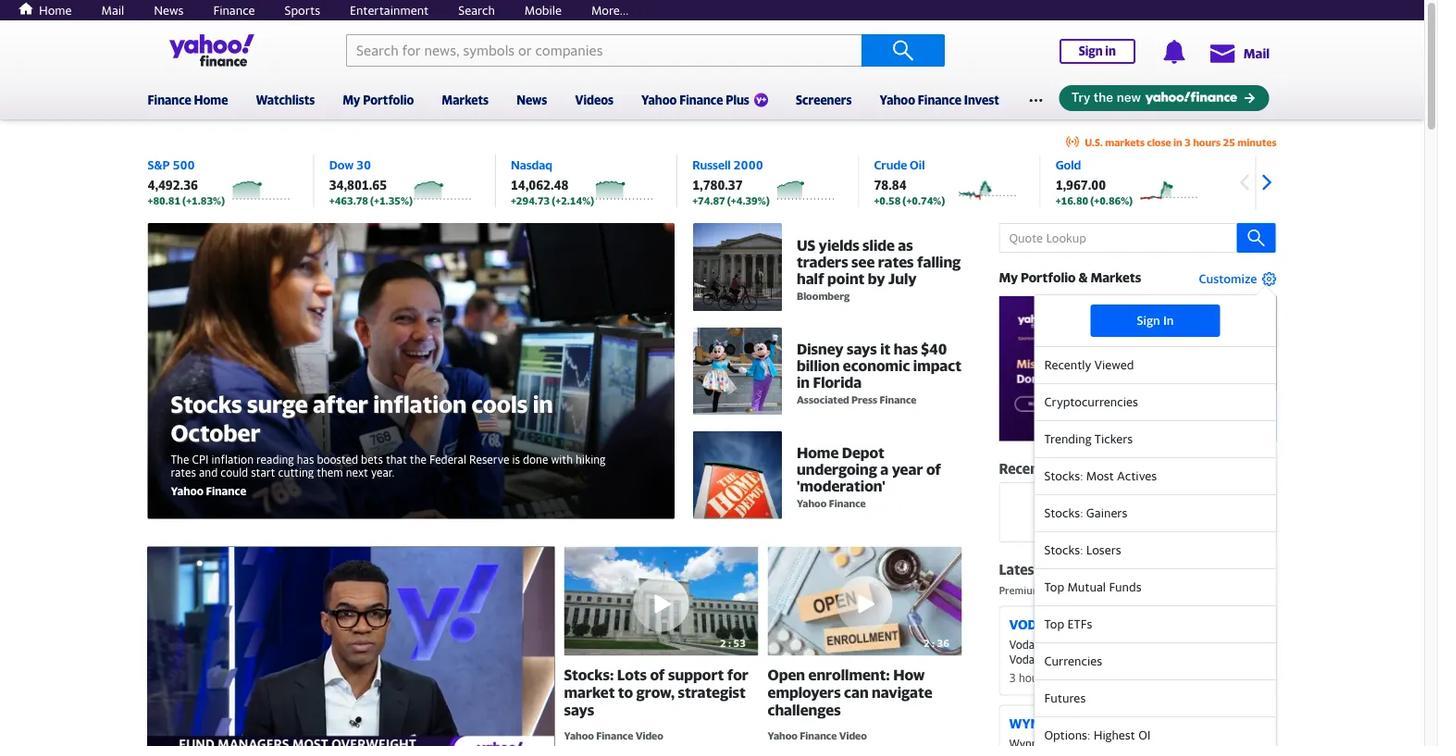 Task type: vqa. For each thing, say whether or not it's contained in the screenshot.


Task type: locate. For each thing, give the bounding box(es) containing it.
1,780.37
[[693, 178, 743, 192]]

0 horizontal spatial sign
[[1079, 44, 1103, 58]]

tickers
[[1095, 432, 1133, 446]]

trending tickers
[[1045, 432, 1133, 446]]

2 for stocks: lots of support for market to grow, strategist says
[[720, 637, 727, 649]]

0 vertical spatial news
[[154, 3, 184, 17]]

employers
[[768, 684, 841, 701]]

2 for open enrollment: how employers can navigate challenges
[[924, 637, 930, 649]]

1 horizontal spatial portfolio
[[1021, 270, 1076, 285]]

53
[[734, 637, 746, 649]]

the right the that
[[410, 453, 427, 466]]

1 horizontal spatial inflation
[[373, 390, 467, 418]]

impact
[[914, 357, 962, 374]]

1 vertical spatial sign
[[1138, 313, 1161, 328]]

group
[[1061, 638, 1092, 651]]

0 horizontal spatial 2
[[720, 637, 727, 649]]

vodafone up heading
[[1010, 653, 1058, 666]]

sign left in
[[1138, 313, 1161, 328]]

missed the event? image
[[1000, 296, 1277, 441]]

cpi
[[192, 453, 209, 466]]

of inside home depot undergoing a year of 'moderation' yahoo finance
[[927, 461, 942, 478]]

recently viewed link down sign in link
[[1036, 347, 1276, 384]]

2 yahoo finance video from the left
[[768, 730, 867, 742]]

of inside stocks: lots of support for market to grow, strategist says
[[650, 666, 665, 684]]

0 horizontal spatial yahoo finance video
[[564, 730, 664, 742]]

finance inside disney says it has $40 billion economic impact in florida associated press finance
[[880, 394, 917, 406]]

top mutual funds
[[1045, 580, 1142, 594]]

vodafone down vod
[[1010, 638, 1058, 651]]

inflation down october
[[212, 453, 254, 466]]

morningstar down weak
[[1079, 672, 1140, 685]]

markets
[[442, 93, 489, 107], [1091, 270, 1142, 285]]

sign inside section
[[1138, 313, 1161, 328]]

: left 53 at the right bottom of page
[[729, 637, 732, 649]]

vodafone
[[1010, 638, 1058, 651], [1010, 653, 1058, 666]]

grow,
[[637, 684, 675, 701]]

search link
[[458, 3, 495, 17]]

1 vertical spatial says
[[564, 701, 595, 719]]

video down 'grow,'
[[636, 730, 664, 742]]

1 horizontal spatial says
[[847, 340, 877, 358]]

bloomberg
[[797, 290, 850, 302]]

recently up cryptocurrencies
[[1045, 358, 1092, 372]]

recently down trending on the right of page
[[1000, 460, 1057, 477]]

hours inside vod vodafone group public limited company: vodafone earnings: weak profits, but management heading in the right direction 3 hours ago • morningstar
[[1019, 672, 1048, 685]]

1 horizontal spatial mail
[[1244, 46, 1270, 61]]

has right the it
[[894, 340, 918, 358]]

is left 'done'
[[512, 453, 520, 466]]

in up the 'associated'
[[797, 373, 810, 391]]

as
[[898, 236, 914, 254]]

press
[[852, 394, 878, 406]]

2 top from the top
[[1045, 617, 1065, 631]]

0 horizontal spatial inflation
[[212, 453, 254, 466]]

top inside top etfs link
[[1045, 617, 1065, 631]]

1 horizontal spatial mail link
[[1209, 36, 1270, 69]]

section
[[1000, 223, 1277, 746]]

portfolio up 30
[[363, 93, 414, 107]]

funds
[[1110, 580, 1142, 594]]

news left finance link
[[154, 3, 184, 17]]

market
[[564, 684, 615, 701]]

yahoo finance video down to
[[564, 730, 664, 742]]

yahoo up "crude oil" link
[[880, 93, 916, 107]]

stocks surge after inflation cools in october image
[[148, 223, 675, 519]]

the inside vod vodafone group public limited company: vodafone earnings: weak profits, but management heading in the right direction 3 hours ago • morningstar
[[1066, 667, 1083, 680]]

latest
[[1000, 561, 1041, 578]]

stocks: inside stocks: lots of support for market to grow, strategist says
[[564, 666, 614, 684]]

home
[[39, 3, 72, 17], [194, 93, 228, 107], [797, 444, 839, 462]]

1 horizontal spatial :
[[932, 637, 935, 649]]

search image
[[893, 39, 915, 62], [1248, 229, 1266, 247]]

0 vertical spatial recently viewed
[[1045, 358, 1135, 372]]

invest
[[965, 93, 1000, 107]]

2 2 from the left
[[924, 637, 930, 649]]

1 video from the left
[[636, 730, 664, 742]]

previous image
[[1231, 169, 1259, 196]]

top inside top mutual funds link
[[1045, 580, 1065, 594]]

1 vertical spatial 3
[[1010, 672, 1016, 685]]

news link left finance link
[[154, 3, 184, 17]]

us
[[797, 236, 816, 254]]

1 vertical spatial home
[[194, 93, 228, 107]]

markets down quote lookup text field
[[1091, 270, 1142, 285]]

nasdaq 14,062.48 +294.73 (+2.14%)
[[511, 158, 595, 207]]

1 vertical spatial hours
[[1019, 672, 1048, 685]]

mobile
[[525, 3, 562, 17]]

1 vertical spatial viewed
[[1060, 460, 1108, 477]]

home inside home depot undergoing a year of 'moderation' yahoo finance
[[797, 444, 839, 462]]

says left to
[[564, 701, 595, 719]]

'moderation'
[[797, 477, 886, 495]]

cryptocurrencies
[[1045, 395, 1139, 409]]

1 horizontal spatial news link
[[517, 81, 547, 116]]

finance
[[213, 3, 255, 17], [148, 93, 191, 107], [680, 93, 724, 107], [918, 93, 962, 107], [880, 394, 917, 406], [206, 485, 246, 498], [829, 498, 866, 510], [597, 730, 634, 742], [800, 730, 837, 742]]

dow 30 link
[[329, 158, 371, 172]]

sign left notifications icon
[[1079, 44, 1103, 58]]

1 horizontal spatial sign
[[1138, 313, 1161, 328]]

34,801.65
[[329, 178, 387, 192]]

hours left ago
[[1019, 672, 1048, 685]]

sign for sign in
[[1138, 313, 1161, 328]]

in left notifications icon
[[1106, 44, 1116, 58]]

open enrollment: how employers can navigate challenges image
[[768, 547, 962, 656]]

& down quote lookup text field
[[1079, 270, 1088, 285]]

1 horizontal spatial my
[[1000, 270, 1019, 285]]

yahoo finance video down challenges at right bottom
[[768, 730, 867, 742]]

player iframe element
[[148, 547, 555, 746]]

markets
[[1106, 136, 1145, 148]]

latest research reports
[[1000, 561, 1159, 578]]

has left them
[[297, 453, 314, 466]]

1 yahoo finance video from the left
[[564, 730, 664, 742]]

entertainment link
[[350, 3, 429, 17]]

mail link right home link
[[101, 3, 124, 17]]

0 horizontal spatial :
[[729, 637, 732, 649]]

portfolio down +16.80 on the top of the page
[[1021, 270, 1076, 285]]

1 vertical spatial of
[[650, 666, 665, 684]]

yahoo finance plus link
[[642, 81, 768, 119]]

1 : from the left
[[729, 637, 732, 649]]

reading
[[257, 453, 294, 466]]

&
[[1079, 270, 1088, 285], [1171, 584, 1178, 596]]

finance up s&p 500 link
[[148, 93, 191, 107]]

finance inside 'link'
[[148, 93, 191, 107]]

my up dow 30 "link"
[[343, 93, 361, 107]]

hours left 25
[[1194, 136, 1221, 148]]

search image up yahoo finance invest link
[[893, 39, 915, 62]]

1 vertical spatial search image
[[1248, 229, 1266, 247]]

1 2 from the left
[[720, 637, 727, 649]]

0 horizontal spatial rates
[[171, 466, 196, 479]]

has inside "stocks surge after inflation cools in october the cpi inflation reading has boosted bets that the federal reserve is done with hiking rates and could start cutting them next year. yahoo finance"
[[297, 453, 314, 466]]

0 vertical spatial the
[[410, 453, 427, 466]]

stocks: left to
[[564, 666, 614, 684]]

yahoo finance plus
[[642, 93, 750, 107]]

$40
[[922, 340, 948, 358]]

2 vertical spatial home
[[797, 444, 839, 462]]

from
[[1085, 584, 1108, 596]]

0 vertical spatial &
[[1079, 270, 1088, 285]]

yahoo inside home depot undergoing a year of 'moderation' yahoo finance
[[797, 498, 827, 510]]

us yields slide as traders see rates falling half point by july image
[[694, 223, 782, 312]]

1 vertical spatial the
[[1066, 667, 1083, 680]]

0 horizontal spatial portfolio
[[363, 93, 414, 107]]

says left the it
[[847, 340, 877, 358]]

1 vertical spatial top
[[1045, 617, 1065, 631]]

empty.
[[1149, 502, 1186, 517]]

has inside disney says it has $40 billion economic impact in florida associated press finance
[[894, 340, 918, 358]]

0 vertical spatial mail
[[101, 3, 124, 17]]

0 vertical spatial search image
[[893, 39, 915, 62]]

has
[[894, 340, 918, 358], [297, 453, 314, 466]]

Search for news, symbols or companies text field
[[346, 34, 862, 67]]

top left etfs
[[1045, 617, 1065, 631]]

0 vertical spatial says
[[847, 340, 877, 358]]

0 horizontal spatial of
[[650, 666, 665, 684]]

2 : from the left
[[932, 637, 935, 649]]

top down the research
[[1045, 580, 1065, 594]]

2 left 53 at the right bottom of page
[[720, 637, 727, 649]]

1 horizontal spatial has
[[894, 340, 918, 358]]

1 horizontal spatial &
[[1171, 584, 1178, 596]]

vod vodafone group public limited company: vodafone earnings: weak profits, but management heading in the right direction 3 hours ago • morningstar
[[1010, 617, 1265, 685]]

0 horizontal spatial 3
[[1010, 672, 1016, 685]]

recently viewed link down trending on the right of page
[[1000, 460, 1126, 478]]

analysis
[[1045, 584, 1082, 596]]

gold
[[1056, 158, 1082, 172]]

1 vertical spatial rates
[[171, 466, 196, 479]]

them
[[317, 466, 343, 479]]

1 horizontal spatial home
[[194, 93, 228, 107]]

25
[[1224, 136, 1236, 148]]

is right list
[[1138, 502, 1146, 517]]

video down open enrollment: how employers can navigate challenges
[[839, 730, 867, 742]]

morningstar down reports
[[1110, 584, 1169, 596]]

most
[[1087, 469, 1115, 483]]

3 right close
[[1185, 136, 1191, 148]]

0 vertical spatial viewed
[[1095, 358, 1135, 372]]

traders
[[797, 253, 849, 270]]

1 horizontal spatial of
[[927, 461, 942, 478]]

yahoo down 'moderation'
[[797, 498, 827, 510]]

viewed down "trending tickers"
[[1060, 460, 1108, 477]]

after
[[313, 390, 368, 418]]

& left argus
[[1171, 584, 1178, 596]]

1 vertical spatial has
[[297, 453, 314, 466]]

try the new yahoo finance image
[[1060, 85, 1270, 111]]

0 horizontal spatial markets
[[442, 93, 489, 107]]

1 horizontal spatial rates
[[878, 253, 914, 270]]

0 horizontal spatial video
[[636, 730, 664, 742]]

news link
[[154, 3, 184, 17], [517, 81, 547, 116]]

us yields slide as traders see rates falling half point by july bloomberg
[[797, 236, 961, 302]]

my right falling
[[1000, 270, 1019, 285]]

finance right press
[[880, 394, 917, 406]]

the down earnings:
[[1066, 667, 1083, 680]]

0 horizontal spatial home
[[39, 3, 72, 17]]

of right the lots
[[650, 666, 665, 684]]

cutting
[[278, 466, 314, 479]]

1 horizontal spatial yahoo finance video
[[768, 730, 867, 742]]

1 horizontal spatial 2
[[924, 637, 930, 649]]

finance down 'moderation'
[[829, 498, 866, 510]]

argus
[[1181, 584, 1208, 596]]

3 left ago
[[1010, 672, 1016, 685]]

mobile link
[[525, 3, 562, 17]]

1 horizontal spatial video
[[839, 730, 867, 742]]

screeners
[[796, 93, 852, 107]]

0 vertical spatial morningstar
[[1110, 584, 1169, 596]]

0 vertical spatial my
[[343, 93, 361, 107]]

in right cools
[[533, 390, 553, 418]]

in inside disney says it has $40 billion economic impact in florida associated press finance
[[797, 373, 810, 391]]

stocks: up the research
[[1045, 543, 1084, 557]]

mail right notifications icon
[[1244, 46, 1270, 61]]

0 vertical spatial recently
[[1045, 358, 1092, 372]]

more...
[[592, 3, 629, 17]]

viewed up cryptocurrencies
[[1095, 358, 1135, 372]]

top mutual funds link
[[1036, 569, 1276, 606]]

search image up customize "button"
[[1248, 229, 1266, 247]]

1 vertical spatial mail link
[[1209, 36, 1270, 69]]

yahoo down and
[[171, 485, 204, 498]]

2 horizontal spatial home
[[797, 444, 839, 462]]

yahoo right the videos
[[642, 93, 677, 107]]

of
[[927, 461, 942, 478], [650, 666, 665, 684]]

0 vertical spatial news link
[[154, 3, 184, 17]]

0 vertical spatial is
[[512, 453, 520, 466]]

yahoo
[[642, 93, 677, 107], [880, 93, 916, 107], [171, 485, 204, 498], [797, 498, 827, 510], [564, 730, 594, 742], [768, 730, 798, 742]]

1 horizontal spatial 3
[[1185, 136, 1191, 148]]

0 vertical spatial portfolio
[[363, 93, 414, 107]]

0 horizontal spatial the
[[410, 453, 427, 466]]

finance left sports
[[213, 3, 255, 17]]

1 horizontal spatial search image
[[1248, 229, 1266, 247]]

0 vertical spatial of
[[927, 461, 942, 478]]

search image inside section
[[1248, 229, 1266, 247]]

oil
[[910, 158, 925, 172]]

news left the videos
[[517, 93, 547, 107]]

0 horizontal spatial search image
[[893, 39, 915, 62]]

morningstar
[[1110, 584, 1169, 596], [1079, 672, 1140, 685]]

0 horizontal spatial has
[[297, 453, 314, 466]]

0 horizontal spatial &
[[1079, 270, 1088, 285]]

to
[[618, 684, 633, 701]]

0 vertical spatial vodafone
[[1010, 638, 1058, 651]]

in left •
[[1054, 667, 1063, 680]]

2 video from the left
[[839, 730, 867, 742]]

0 horizontal spatial says
[[564, 701, 595, 719]]

yahoo finance premium logo image
[[755, 93, 768, 107]]

markets right my portfolio at left top
[[442, 93, 489, 107]]

highest
[[1094, 728, 1136, 742]]

can
[[844, 684, 869, 701]]

list
[[1119, 502, 1135, 517]]

screeners link
[[796, 81, 852, 116]]

: for stocks: lots of support for market to grow, strategist says
[[729, 637, 732, 649]]

2 left 36
[[924, 637, 930, 649]]

1 top from the top
[[1045, 580, 1065, 594]]

0 vertical spatial rates
[[878, 253, 914, 270]]

my for my portfolio & markets
[[1000, 270, 1019, 285]]

0 horizontal spatial news link
[[154, 3, 184, 17]]

finance down could
[[206, 485, 246, 498]]

sign
[[1079, 44, 1103, 58], [1138, 313, 1161, 328]]

0 vertical spatial has
[[894, 340, 918, 358]]

home link
[[13, 1, 72, 17]]

in right close
[[1174, 136, 1183, 148]]

1 vertical spatial vodafone
[[1010, 653, 1058, 666]]

stocks: left most
[[1045, 469, 1084, 483]]

s&p 500 4,492.36 +80.81 (+1.83%)
[[148, 158, 225, 207]]

news link left videos link
[[517, 81, 547, 116]]

1 vertical spatial mail
[[1244, 46, 1270, 61]]

recently viewed up cryptocurrencies
[[1045, 358, 1135, 372]]

the
[[171, 453, 189, 466]]

0 horizontal spatial my
[[343, 93, 361, 107]]

1 horizontal spatial hours
[[1194, 136, 1221, 148]]

1 vertical spatial morningstar
[[1079, 672, 1140, 685]]

mail link right notifications icon
[[1209, 36, 1270, 69]]

0 vertical spatial markets
[[442, 93, 489, 107]]

1 vertical spatial news
[[517, 93, 547, 107]]

crude
[[874, 158, 908, 172]]

with
[[551, 453, 573, 466]]

finance down to
[[597, 730, 634, 742]]

inflation up the that
[[373, 390, 467, 418]]

1 vertical spatial is
[[1138, 502, 1146, 517]]

recently
[[1045, 358, 1092, 372], [1000, 460, 1057, 477]]

stocks: losers link
[[1036, 532, 1276, 569]]

1 vertical spatial &
[[1171, 584, 1178, 596]]

stocks: most actives
[[1045, 469, 1158, 483]]

sports
[[285, 3, 320, 17]]

: for open enrollment: how employers can navigate challenges
[[932, 637, 935, 649]]

see
[[852, 253, 875, 270]]

0 horizontal spatial is
[[512, 453, 520, 466]]

30
[[357, 158, 371, 172]]

: left 36
[[932, 637, 935, 649]]

stocks: for stocks: losers
[[1045, 543, 1084, 557]]

•
[[1072, 672, 1076, 685]]

videos link
[[575, 81, 614, 116]]

0 vertical spatial mail link
[[101, 3, 124, 17]]

top for top mutual funds
[[1045, 580, 1065, 594]]

entertainment
[[350, 3, 429, 17]]

stocks: left your
[[1045, 506, 1084, 520]]

0 horizontal spatial mail link
[[101, 3, 124, 17]]

weak
[[1109, 653, 1137, 666]]

0 vertical spatial top
[[1045, 580, 1065, 594]]

1 horizontal spatial the
[[1066, 667, 1083, 680]]

1 vertical spatial my
[[1000, 270, 1019, 285]]

portfolio for my portfolio & markets
[[1021, 270, 1076, 285]]

mail right home link
[[101, 3, 124, 17]]

recently viewed down trending on the right of page
[[1000, 460, 1108, 477]]

+74.87
[[693, 195, 726, 207]]

oi
[[1139, 728, 1151, 742]]

1 horizontal spatial markets
[[1091, 270, 1142, 285]]

+463.78
[[329, 195, 369, 207]]

of right year
[[927, 461, 942, 478]]

my inside section
[[1000, 270, 1019, 285]]



Task type: describe. For each thing, give the bounding box(es) containing it.
home for home depot undergoing a year of 'moderation' yahoo finance
[[797, 444, 839, 462]]

disney
[[797, 340, 844, 358]]

watchlists link
[[256, 81, 315, 116]]

stocks: for stocks: gainers
[[1045, 506, 1084, 520]]

stocks: for stocks: most actives
[[1045, 469, 1084, 483]]

a
[[881, 461, 889, 478]]

sign in
[[1138, 313, 1174, 328]]

1 vertical spatial inflation
[[212, 453, 254, 466]]

strategist
[[678, 684, 746, 701]]

1 vertical spatial markets
[[1091, 270, 1142, 285]]

says inside disney says it has $40 billion economic impact in florida associated press finance
[[847, 340, 877, 358]]

finance link
[[213, 3, 255, 17]]

video for to
[[636, 730, 664, 742]]

home depot undergoing a year of 'moderation' image
[[694, 431, 782, 520]]

right
[[1086, 667, 1112, 680]]

home inside 'link'
[[194, 93, 228, 107]]

but
[[1179, 653, 1196, 666]]

crude oil 78.84 +0.58 (+0.74%)
[[874, 158, 946, 207]]

+294.73
[[511, 195, 550, 207]]

morningstar inside vod vodafone group public limited company: vodafone earnings: weak profits, but management heading in the right direction 3 hours ago • morningstar
[[1079, 672, 1140, 685]]

my portfolio & markets
[[1000, 270, 1142, 285]]

customize button
[[1190, 271, 1277, 288]]

currencies
[[1045, 654, 1103, 668]]

actives
[[1118, 469, 1158, 483]]

search
[[458, 3, 495, 17]]

(+1.35%)
[[370, 195, 413, 207]]

notifications image
[[1163, 40, 1187, 64]]

stocks: gainers link
[[1036, 495, 1276, 532]]

gainers
[[1087, 506, 1128, 520]]

crude oil link
[[874, 158, 925, 172]]

1 vertical spatial news link
[[517, 81, 547, 116]]

stocks: losers
[[1045, 543, 1122, 557]]

stocks: lots of support for market to grow, strategist says image
[[564, 547, 759, 656]]

etfs
[[1068, 617, 1093, 631]]

trending tickers link
[[1036, 421, 1276, 458]]

vod link
[[1010, 617, 1037, 632]]

stocks: lots of support for market to grow, strategist says
[[564, 666, 749, 719]]

point
[[828, 269, 865, 287]]

+80.81
[[148, 195, 181, 207]]

yahoo finance video for challenges
[[768, 730, 867, 742]]

4,492.36
[[148, 178, 198, 192]]

currencies link
[[1036, 643, 1276, 680]]

heading
[[1010, 667, 1051, 680]]

associated
[[797, 394, 850, 406]]

1 horizontal spatial is
[[1138, 502, 1146, 517]]

finance inside home depot undergoing a year of 'moderation' yahoo finance
[[829, 498, 866, 510]]

depot
[[842, 444, 885, 462]]

yahoo down challenges at right bottom
[[768, 730, 798, 742]]

disney says it has $40 billion economic impact in florida image
[[694, 327, 782, 416]]

1 vertical spatial recently viewed link
[[1000, 460, 1126, 478]]

(+0.74%)
[[903, 195, 946, 207]]

next image
[[1253, 169, 1281, 196]]

finance down challenges at right bottom
[[800, 730, 837, 742]]

yahoo down market
[[564, 730, 594, 742]]

in
[[1164, 313, 1174, 328]]

options: highest oi link
[[1036, 717, 1276, 746]]

1 vertical spatial recently viewed
[[1000, 460, 1108, 477]]

3 inside vod vodafone group public limited company: vodafone earnings: weak profits, but management heading in the right direction 3 hours ago • morningstar
[[1010, 672, 1016, 685]]

options: highest oi
[[1045, 728, 1151, 742]]

gold link
[[1056, 158, 1082, 172]]

support
[[669, 666, 724, 684]]

finance inside "stocks surge after inflation cools in october the cpi inflation reading has boosted bets that the federal reserve is done with hiking rates and could start cutting them next year. yahoo finance"
[[206, 485, 246, 498]]

latest research reports link
[[1000, 561, 1196, 579]]

mutual
[[1068, 580, 1106, 594]]

the inside "stocks surge after inflation cools in october the cpi inflation reading has boosted bets that the federal reserve is done with hiking rates and could start cutting them next year. yahoo finance"
[[410, 453, 427, 466]]

sign in link
[[1060, 39, 1136, 64]]

says inside stocks: lots of support for market to grow, strategist says
[[564, 701, 595, 719]]

u.s. markets close in 3 hours 25 minutes
[[1085, 136, 1277, 148]]

half
[[797, 269, 825, 287]]

bets
[[361, 453, 383, 466]]

portfolio for my portfolio
[[363, 93, 414, 107]]

close
[[1148, 136, 1172, 148]]

futures link
[[1036, 680, 1276, 717]]

in inside vod vodafone group public limited company: vodafone earnings: weak profits, but management heading in the right direction 3 hours ago • morningstar
[[1054, 667, 1063, 680]]

yahoo finance video for to
[[564, 730, 664, 742]]

russell 2000 link
[[693, 158, 764, 172]]

video for challenges
[[839, 730, 867, 742]]

500
[[173, 158, 195, 172]]

july
[[889, 269, 917, 287]]

start
[[251, 466, 275, 479]]

profits,
[[1140, 653, 1176, 666]]

my portfolio link
[[343, 81, 414, 116]]

enrollment:
[[809, 666, 891, 684]]

0 vertical spatial 3
[[1185, 136, 1191, 148]]

cools
[[472, 390, 528, 418]]

disney says it has $40 billion economic impact in florida associated press finance
[[797, 340, 962, 406]]

rates inside "stocks surge after inflation cools in october the cpi inflation reading has boosted bets that the federal reserve is done with hiking rates and could start cutting them next year. yahoo finance"
[[171, 466, 196, 479]]

markets link
[[442, 81, 489, 116]]

0 vertical spatial hours
[[1194, 136, 1221, 148]]

0 horizontal spatial news
[[154, 3, 184, 17]]

1 vodafone from the top
[[1010, 638, 1058, 651]]

vod
[[1010, 617, 1037, 632]]

1,967.00
[[1056, 178, 1107, 192]]

sign in link
[[1091, 305, 1221, 337]]

ago
[[1051, 672, 1069, 685]]

(+4.39%)
[[728, 195, 770, 207]]

premium
[[1000, 584, 1042, 596]]

finance left invest
[[918, 93, 962, 107]]

neutral
[[1224, 717, 1260, 729]]

surge
[[247, 390, 308, 418]]

stocks: for stocks: lots of support for market to grow, strategist says
[[564, 666, 614, 684]]

in inside "stocks surge after inflation cools in october the cpi inflation reading has boosted bets that the federal reserve is done with hiking rates and could start cutting them next year. yahoo finance"
[[533, 390, 553, 418]]

home depot undergoing a year of 'moderation' yahoo finance
[[797, 444, 942, 510]]

2 vodafone from the top
[[1010, 653, 1058, 666]]

my for my portfolio
[[343, 93, 361, 107]]

sign for sign in
[[1079, 44, 1103, 58]]

gold 1,967.00 +16.80 (+0.86%)
[[1056, 158, 1133, 207]]

your list is empty.
[[1090, 502, 1186, 517]]

plus
[[726, 93, 750, 107]]

2 : 36
[[924, 637, 950, 649]]

1 horizontal spatial news
[[517, 93, 547, 107]]

1 vertical spatial recently
[[1000, 460, 1057, 477]]

36
[[938, 637, 950, 649]]

Quote Lookup text field
[[1000, 223, 1277, 253]]

2000
[[734, 158, 764, 172]]

open
[[768, 666, 806, 684]]

direction
[[1115, 667, 1161, 680]]

0 horizontal spatial mail
[[101, 3, 124, 17]]

undergoing
[[797, 461, 878, 478]]

by
[[868, 269, 886, 287]]

slide
[[863, 236, 895, 254]]

is inside "stocks surge after inflation cools in october the cpi inflation reading has boosted bets that the federal reserve is done with hiking rates and could start cutting them next year. yahoo finance"
[[512, 453, 520, 466]]

finance left plus
[[680, 93, 724, 107]]

yahoo inside "stocks surge after inflation cools in october the cpi inflation reading has boosted bets that the federal reserve is done with hiking rates and could start cutting them next year. yahoo finance"
[[171, 485, 204, 498]]

0 vertical spatial inflation
[[373, 390, 467, 418]]

hiking
[[576, 453, 606, 466]]

reports
[[1107, 561, 1159, 578]]

home for home
[[39, 3, 72, 17]]

section containing recently viewed
[[1000, 223, 1277, 746]]

rates inside 'us yields slide as traders see rates falling half point by july bloomberg'
[[878, 253, 914, 270]]

top for top etfs
[[1045, 617, 1065, 631]]

how
[[894, 666, 925, 684]]

0 vertical spatial recently viewed link
[[1036, 347, 1276, 384]]

my portfolio
[[343, 93, 414, 107]]

done
[[523, 453, 549, 466]]

russell
[[693, 158, 731, 172]]



